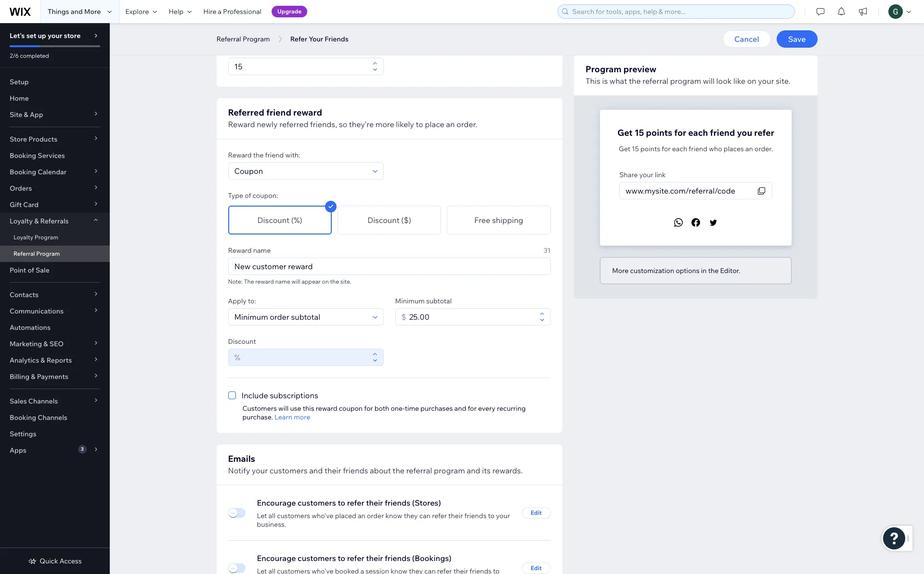 Task type: describe. For each thing, give the bounding box(es) containing it.
booking calendar button
[[0, 164, 110, 180]]

to inside referred friend reward reward newly referred friends, so they're more likely to place an order.
[[416, 119, 423, 129]]

quick access
[[40, 557, 82, 566]]

site
[[10, 110, 22, 119]]

quick access button
[[28, 557, 82, 566]]

reward inside referred friend reward reward newly referred friends, so they're more likely to place an order.
[[228, 119, 255, 129]]

refer right can
[[432, 512, 447, 520]]

loyalty for loyalty program
[[13, 234, 33, 241]]

their inside "emails notify your customers and their friends about the referral program and its rewards."
[[325, 466, 341, 476]]

& for marketing
[[44, 340, 48, 348]]

setup
[[10, 78, 29, 86]]

include subscriptions
[[242, 391, 318, 400]]

0 horizontal spatial site.
[[341, 278, 351, 285]]

more customization options in the editor.
[[612, 266, 740, 275]]

friend up who
[[710, 127, 735, 138]]

discount for discount ($)
[[368, 215, 400, 225]]

payments
[[37, 372, 68, 381]]

a
[[218, 7, 222, 16]]

discount ($)
[[368, 215, 411, 225]]

for up 'get 15 points for each friend who places an order.'
[[674, 127, 686, 138]]

communications button
[[0, 303, 110, 319]]

get 15 points for each friend you refer
[[618, 127, 774, 138]]

booking channels link
[[0, 410, 110, 426]]

seo
[[49, 340, 64, 348]]

an inside encourage customers to refer their friends (stores) let all customers who've placed an order know they can refer their friends to your business.
[[358, 512, 366, 520]]

for left both
[[364, 404, 373, 413]]

discount (%)
[[258, 215, 302, 225]]

15 for get 15 points for each friend you refer
[[635, 127, 644, 138]]

learn more link
[[275, 413, 310, 422]]

home link
[[0, 90, 110, 106]]

Minimum subtotal text field
[[406, 309, 537, 325]]

coupon:
[[253, 191, 278, 200]]

points
[[228, 46, 248, 55]]

referral program for referral program link
[[13, 250, 60, 257]]

order
[[367, 512, 384, 520]]

point of sale link
[[0, 262, 110, 278]]

each for who
[[672, 145, 687, 153]]

the inside program preview this is what the referral program will look like on your site.
[[629, 76, 641, 86]]

of for sale
[[28, 266, 34, 275]]

get for get 15 points for each friend you refer
[[618, 127, 633, 138]]

your inside encourage customers to refer their friends (stores) let all customers who've placed an order know they can refer their friends to your business.
[[496, 512, 510, 520]]

the right in
[[708, 266, 719, 275]]

coupon
[[339, 404, 363, 413]]

loyalty program
[[13, 234, 58, 241]]

apps
[[10, 446, 26, 455]]

subtotal
[[426, 297, 452, 305]]

referred
[[280, 119, 309, 129]]

refer
[[290, 35, 307, 43]]

recurring
[[497, 404, 526, 413]]

free shipping
[[475, 215, 524, 225]]

program for loyalty program link
[[35, 234, 58, 241]]

communications
[[10, 307, 64, 316]]

program preview this is what the referral program will look like on your site.
[[586, 64, 791, 86]]

program inside "emails notify your customers and their friends about the referral program and its rewards."
[[434, 466, 465, 476]]

like
[[734, 76, 746, 86]]

emails notify your customers and their friends about the referral program and its rewards.
[[228, 453, 523, 476]]

on inside program preview this is what the referral program will look like on your site.
[[747, 76, 757, 86]]

will inside "customers will use this reward coupon for both one-time purchases and for every recurring purchase."
[[279, 404, 289, 413]]

this
[[303, 404, 314, 413]]

set
[[26, 31, 36, 40]]

booking services link
[[0, 147, 110, 164]]

and right things
[[71, 7, 83, 16]]

up
[[38, 31, 46, 40]]

marketing & seo
[[10, 340, 64, 348]]

site & app
[[10, 110, 43, 119]]

sidebar element
[[0, 23, 110, 574]]

card
[[23, 200, 39, 209]]

can
[[420, 512, 431, 520]]

store products
[[10, 135, 57, 144]]

your
[[309, 35, 323, 43]]

(%)
[[291, 215, 302, 225]]

& for site
[[24, 110, 28, 119]]

2/6
[[10, 52, 19, 59]]

edit for encourage customers to refer their friends (stores)
[[531, 509, 542, 516]]

referral inside "emails notify your customers and their friends about the referral program and its rewards."
[[406, 466, 432, 476]]

your left link
[[639, 171, 653, 179]]

what
[[610, 76, 627, 86]]

share your link
[[620, 171, 666, 179]]

0 horizontal spatial more
[[294, 413, 310, 422]]

every
[[478, 404, 496, 413]]

purchases
[[421, 404, 453, 413]]

free
[[475, 215, 491, 225]]

friends left (bookings)
[[385, 554, 411, 563]]

with:
[[285, 151, 300, 159]]

let's
[[10, 31, 25, 40]]

sale
[[36, 266, 50, 275]]

know
[[386, 512, 403, 520]]

more inside referred friend reward reward newly referred friends, so they're more likely to place an order.
[[376, 119, 394, 129]]

loyalty & referrals
[[10, 217, 69, 225]]

preview
[[624, 64, 657, 75]]

1 vertical spatial an
[[746, 145, 753, 153]]

gift card button
[[0, 197, 110, 213]]

Select a reward field
[[232, 18, 370, 34]]

calendar
[[38, 168, 67, 176]]

reward inside "customers will use this reward coupon for both one-time purchases and for every recurring purchase."
[[316, 404, 338, 413]]

points for get 15 points for each friend you refer
[[646, 127, 672, 138]]

program inside program preview this is what the referral program will look like on your site.
[[670, 76, 701, 86]]

reward for friend
[[293, 107, 322, 118]]

both
[[375, 404, 389, 413]]

friends up know
[[385, 498, 411, 508]]

settings link
[[0, 426, 110, 442]]

referral program link
[[0, 246, 110, 262]]

the
[[244, 278, 254, 285]]

program inside program preview this is what the referral program will look like on your site.
[[586, 64, 622, 75]]

time
[[405, 404, 419, 413]]

encourage for encourage customers to refer their friends (bookings)
[[257, 554, 296, 563]]

reward for the
[[255, 278, 274, 285]]

customers inside "emails notify your customers and their friends about the referral program and its rewards."
[[270, 466, 308, 476]]

friend down get 15 points for each friend you refer
[[689, 145, 708, 153]]

app
[[30, 110, 43, 119]]

contacts button
[[0, 287, 110, 303]]

type of coupon:
[[228, 191, 278, 200]]

the down the newly
[[253, 151, 264, 159]]

business.
[[257, 520, 286, 529]]

orders
[[10, 184, 32, 193]]

placed
[[335, 512, 356, 520]]

booking for booking services
[[10, 151, 36, 160]]

and up who've
[[309, 466, 323, 476]]

link
[[655, 171, 666, 179]]

discount for discount (%)
[[258, 215, 290, 225]]

you
[[737, 127, 752, 138]]

friends inside "emails notify your customers and their friends about the referral program and its rewards."
[[343, 466, 368, 476]]

channels for sales channels
[[28, 397, 58, 406]]

referral program for referral program button
[[217, 35, 270, 43]]

site & app button
[[0, 106, 110, 123]]

they
[[404, 512, 418, 520]]

minimum subtotal
[[395, 297, 452, 305]]

referred friend reward reward newly referred friends, so they're more likely to place an order.
[[228, 107, 478, 129]]

and left its
[[467, 466, 481, 476]]

your inside program preview this is what the referral program will look like on your site.
[[758, 76, 774, 86]]

billing & payments
[[10, 372, 68, 381]]

& for billing
[[31, 372, 35, 381]]

to up placed
[[338, 498, 345, 508]]



Task type: locate. For each thing, give the bounding box(es) containing it.
& inside popup button
[[41, 356, 45, 365]]

0 vertical spatial edit
[[531, 509, 542, 516]]

upgrade
[[277, 8, 302, 15]]

settings
[[10, 430, 36, 438]]

encourage up all
[[257, 498, 296, 508]]

encourage for encourage customers to refer their friends (stores) let all customers who've placed an order know they can refer their friends to your business.
[[257, 498, 296, 508]]

loyalty inside dropdown button
[[10, 217, 33, 225]]

2 horizontal spatial an
[[746, 145, 753, 153]]

31
[[544, 246, 551, 255]]

0 horizontal spatial referral program
[[13, 250, 60, 257]]

encourage
[[257, 498, 296, 508], [257, 554, 296, 563]]

channels down sales channels popup button
[[38, 413, 67, 422]]

will left use
[[279, 404, 289, 413]]

referrals
[[40, 217, 69, 225]]

save button
[[777, 30, 818, 48]]

0 vertical spatial order.
[[457, 119, 478, 129]]

booking inside popup button
[[10, 168, 36, 176]]

is
[[602, 76, 608, 86]]

refer up placed
[[347, 498, 365, 508]]

to down placed
[[338, 554, 345, 563]]

1 horizontal spatial name
[[275, 278, 290, 285]]

0 vertical spatial 15
[[635, 127, 644, 138]]

$
[[402, 312, 406, 322]]

of
[[245, 191, 251, 200], [28, 266, 34, 275]]

1 vertical spatial site.
[[341, 278, 351, 285]]

0 vertical spatial referral
[[643, 76, 669, 86]]

help button
[[163, 0, 198, 23]]

0 horizontal spatial program
[[434, 466, 465, 476]]

0 vertical spatial reward
[[228, 119, 255, 129]]

an
[[446, 119, 455, 129], [746, 145, 753, 153], [358, 512, 366, 520]]

($)
[[401, 215, 411, 225]]

notify
[[228, 466, 250, 476]]

name
[[253, 246, 271, 255], [275, 278, 290, 285]]

the down preview
[[629, 76, 641, 86]]

edit button for encourage customers to refer their friends (bookings)
[[522, 563, 551, 574]]

0 horizontal spatial more
[[84, 7, 101, 16]]

0 vertical spatial program
[[670, 76, 701, 86]]

referral program inside sidebar element
[[13, 250, 60, 257]]

reward right the
[[255, 278, 274, 285]]

emails
[[228, 453, 255, 464]]

2 vertical spatial booking
[[10, 413, 36, 422]]

0 vertical spatial referral
[[217, 35, 241, 43]]

of inside the point of sale link
[[28, 266, 34, 275]]

0 vertical spatial channels
[[28, 397, 58, 406]]

1 horizontal spatial of
[[245, 191, 251, 200]]

referral program
[[217, 35, 270, 43], [13, 250, 60, 257]]

one-
[[391, 404, 405, 413]]

friend left with:
[[265, 151, 284, 159]]

1 horizontal spatial order.
[[755, 145, 773, 153]]

& for analytics
[[41, 356, 45, 365]]

0 horizontal spatial order.
[[457, 119, 478, 129]]

more left likely
[[376, 119, 394, 129]]

billing & payments button
[[0, 369, 110, 385]]

1 vertical spatial reward
[[228, 151, 252, 159]]

0 vertical spatial loyalty
[[10, 217, 33, 225]]

apply
[[228, 297, 247, 305]]

friends,
[[310, 119, 337, 129]]

program down loyalty & referrals
[[35, 234, 58, 241]]

2 vertical spatial will
[[279, 404, 289, 413]]

1 horizontal spatial program
[[670, 76, 701, 86]]

reward up note:
[[228, 246, 252, 255]]

referral down preview
[[643, 76, 669, 86]]

discount up the %
[[228, 337, 256, 346]]

reward for the
[[228, 151, 252, 159]]

site. right appear
[[341, 278, 351, 285]]

program up sale
[[36, 250, 60, 257]]

0 horizontal spatial name
[[253, 246, 271, 255]]

the inside "emails notify your customers and their friends about the referral program and its rewards."
[[393, 466, 405, 476]]

hire a professional
[[203, 7, 262, 16]]

0 horizontal spatial on
[[322, 278, 329, 285]]

1 vertical spatial referral
[[13, 250, 35, 257]]

0 horizontal spatial discount
[[228, 337, 256, 346]]

refer right you
[[754, 127, 774, 138]]

1 booking from the top
[[10, 151, 36, 160]]

referral
[[217, 35, 241, 43], [13, 250, 35, 257]]

1 vertical spatial 15
[[632, 145, 639, 153]]

your right like
[[758, 76, 774, 86]]

0 horizontal spatial an
[[358, 512, 366, 520]]

the right appear
[[330, 278, 339, 285]]

1 horizontal spatial discount
[[258, 215, 290, 225]]

1 horizontal spatial on
[[747, 76, 757, 86]]

0 vertical spatial points
[[646, 127, 672, 138]]

the right about on the bottom
[[393, 466, 405, 476]]

points up share your link
[[641, 145, 660, 153]]

more
[[376, 119, 394, 129], [294, 413, 310, 422]]

0 horizontal spatial referral
[[406, 466, 432, 476]]

1 reward from the top
[[228, 119, 255, 129]]

an left order
[[358, 512, 366, 520]]

booking for booking calendar
[[10, 168, 36, 176]]

1 vertical spatial referral program
[[13, 250, 60, 257]]

sales
[[10, 397, 27, 406]]

1 vertical spatial encourage
[[257, 554, 296, 563]]

1 horizontal spatial an
[[446, 119, 455, 129]]

explore
[[125, 7, 149, 16]]

2 horizontal spatial discount
[[368, 215, 400, 225]]

2 edit button from the top
[[522, 563, 551, 574]]

0 vertical spatial each
[[688, 127, 708, 138]]

referral program down "loyalty program"
[[13, 250, 60, 257]]

loyalty & referrals button
[[0, 213, 110, 229]]

loyalty program link
[[0, 229, 110, 246]]

& left the reports
[[41, 356, 45, 365]]

your inside sidebar element
[[48, 31, 62, 40]]

1 vertical spatial more
[[612, 266, 629, 275]]

their up order
[[366, 498, 383, 508]]

your down rewards.
[[496, 512, 510, 520]]

newly
[[257, 119, 278, 129]]

loyalty for loyalty & referrals
[[10, 217, 33, 225]]

0 vertical spatial reward
[[293, 107, 322, 118]]

they're
[[349, 119, 374, 129]]

booking up "orders"
[[10, 168, 36, 176]]

an inside referred friend reward reward newly referred friends, so they're more likely to place an order.
[[446, 119, 455, 129]]

program inside button
[[243, 35, 270, 43]]

to right likely
[[416, 119, 423, 129]]

1 vertical spatial get
[[619, 145, 630, 153]]

referral program button
[[212, 32, 275, 46]]

0 vertical spatial on
[[747, 76, 757, 86]]

more left customization
[[612, 266, 629, 275]]

& right site
[[24, 110, 28, 119]]

1 vertical spatial more
[[294, 413, 310, 422]]

0 vertical spatial booking
[[10, 151, 36, 160]]

Reward the friend with: field
[[232, 163, 370, 179]]

referral up (stores)
[[406, 466, 432, 476]]

contacts
[[10, 291, 39, 299]]

type
[[228, 191, 243, 200]]

gift card
[[10, 200, 39, 209]]

points up 'get 15 points for each friend who places an order.'
[[646, 127, 672, 138]]

referral inside button
[[217, 35, 241, 43]]

1 vertical spatial will
[[292, 278, 300, 285]]

referral inside sidebar element
[[13, 250, 35, 257]]

options
[[676, 266, 700, 275]]

& up "loyalty program"
[[34, 217, 39, 225]]

of right type
[[245, 191, 251, 200]]

points for get 15 points for each friend who places an order.
[[641, 145, 660, 153]]

1 horizontal spatial each
[[688, 127, 708, 138]]

more right the learn
[[294, 413, 310, 422]]

1 vertical spatial order.
[[755, 145, 773, 153]]

name left appear
[[275, 278, 290, 285]]

referral up point of sale on the top
[[13, 250, 35, 257]]

each for you
[[688, 127, 708, 138]]

hire
[[203, 7, 216, 16]]

program
[[243, 35, 270, 43], [586, 64, 622, 75], [35, 234, 58, 241], [36, 250, 60, 257]]

your inside "emails notify your customers and their friends about the referral program and its rewards."
[[252, 466, 268, 476]]

booking down store at top left
[[10, 151, 36, 160]]

will left look at the right
[[703, 76, 715, 86]]

2 horizontal spatial will
[[703, 76, 715, 86]]

edit button
[[522, 507, 551, 519], [522, 563, 551, 574]]

1 vertical spatial of
[[28, 266, 34, 275]]

site. inside program preview this is what the referral program will look like on your site.
[[776, 76, 791, 86]]

friends left about on the bottom
[[343, 466, 368, 476]]

access
[[60, 557, 82, 566]]

get for get 15 points for each friend who places an order.
[[619, 145, 630, 153]]

loyalty
[[10, 217, 33, 225], [13, 234, 33, 241]]

automations
[[10, 323, 51, 332]]

their right can
[[449, 512, 463, 520]]

to:
[[248, 297, 256, 305]]

on right like
[[747, 76, 757, 86]]

their up who've
[[325, 466, 341, 476]]

marketing
[[10, 340, 42, 348]]

0 horizontal spatial of
[[28, 266, 34, 275]]

program for referral program button
[[243, 35, 270, 43]]

15 up share
[[632, 145, 639, 153]]

of for coupon:
[[245, 191, 251, 200]]

encourage inside encourage customers to refer their friends (stores) let all customers who've placed an order know they can refer their friends to your business.
[[257, 498, 296, 508]]

order. right places
[[755, 145, 773, 153]]

Reward name field
[[232, 258, 548, 275]]

1 vertical spatial edit button
[[522, 563, 551, 574]]

and inside "customers will use this reward coupon for both one-time purchases and for every recurring purchase."
[[455, 404, 467, 413]]

program up given:
[[243, 35, 270, 43]]

their down order
[[366, 554, 383, 563]]

1 vertical spatial referral
[[406, 466, 432, 476]]

1 horizontal spatial more
[[376, 119, 394, 129]]

shipping
[[492, 215, 524, 225]]

products
[[29, 135, 57, 144]]

quick
[[40, 557, 58, 566]]

reward for name
[[228, 246, 252, 255]]

2 edit from the top
[[531, 565, 542, 572]]

about
[[370, 466, 391, 476]]

3
[[81, 446, 84, 452]]

15
[[635, 127, 644, 138], [632, 145, 639, 153]]

& for loyalty
[[34, 217, 39, 225]]

refer your friends button
[[286, 32, 353, 46]]

site. right like
[[776, 76, 791, 86]]

each down get 15 points for each friend you refer
[[672, 145, 687, 153]]

include
[[242, 391, 268, 400]]

on right appear
[[322, 278, 329, 285]]

1 horizontal spatial referral program
[[217, 35, 270, 43]]

friends
[[325, 35, 349, 43]]

0 vertical spatial of
[[245, 191, 251, 200]]

sales channels button
[[0, 393, 110, 410]]

1 vertical spatial program
[[434, 466, 465, 476]]

booking up settings
[[10, 413, 36, 422]]

gift
[[10, 200, 22, 209]]

minimum
[[395, 297, 425, 305]]

0 vertical spatial will
[[703, 76, 715, 86]]

program up is
[[586, 64, 622, 75]]

appear
[[302, 278, 321, 285]]

automations link
[[0, 319, 110, 336]]

1 vertical spatial edit
[[531, 565, 542, 572]]

cancel
[[735, 34, 760, 44]]

refer down placed
[[347, 554, 365, 563]]

all
[[269, 512, 276, 520]]

each up 'get 15 points for each friend who places an order.'
[[688, 127, 708, 138]]

0 vertical spatial edit button
[[522, 507, 551, 519]]

0 horizontal spatial each
[[672, 145, 687, 153]]

apply to:
[[228, 297, 256, 305]]

customers
[[270, 466, 308, 476], [298, 498, 336, 508], [277, 512, 310, 520], [298, 554, 336, 563]]

more
[[84, 7, 101, 16], [612, 266, 629, 275]]

& left seo
[[44, 340, 48, 348]]

& right the "billing"
[[31, 372, 35, 381]]

1 horizontal spatial referral
[[217, 35, 241, 43]]

store
[[10, 135, 27, 144]]

channels for booking channels
[[38, 413, 67, 422]]

to
[[416, 119, 423, 129], [338, 498, 345, 508], [488, 512, 495, 520], [338, 554, 345, 563]]

referral inside program preview this is what the referral program will look like on your site.
[[643, 76, 669, 86]]

who
[[709, 145, 722, 153]]

reward down referred
[[228, 119, 255, 129]]

edit button for encourage customers to refer their friends (stores)
[[522, 507, 551, 519]]

points
[[646, 127, 672, 138], [641, 145, 660, 153]]

2 vertical spatial reward
[[316, 404, 338, 413]]

an right place
[[446, 119, 455, 129]]

0 vertical spatial name
[[253, 246, 271, 255]]

channels inside popup button
[[28, 397, 58, 406]]

0 vertical spatial more
[[84, 7, 101, 16]]

15 up share your link
[[635, 127, 644, 138]]

1 vertical spatial name
[[275, 278, 290, 285]]

reports
[[47, 356, 72, 365]]

& inside 'popup button'
[[31, 372, 35, 381]]

1 vertical spatial loyalty
[[13, 234, 33, 241]]

friends down its
[[465, 512, 487, 520]]

note:
[[228, 278, 243, 285]]

Include subscriptions checkbox
[[228, 390, 318, 401]]

for up link
[[662, 145, 671, 153]]

help
[[169, 7, 184, 16]]

0 horizontal spatial referral
[[13, 250, 35, 257]]

0 vertical spatial get
[[618, 127, 633, 138]]

1 vertical spatial on
[[322, 278, 329, 285]]

1 vertical spatial channels
[[38, 413, 67, 422]]

Share your link field
[[623, 183, 755, 199]]

2 encourage from the top
[[257, 554, 296, 563]]

given:
[[249, 46, 268, 55]]

reward up referred
[[293, 107, 322, 118]]

0 vertical spatial encourage
[[257, 498, 296, 508]]

referral program inside button
[[217, 35, 270, 43]]

to down its
[[488, 512, 495, 520]]

referral for referral program button
[[217, 35, 241, 43]]

discount left "(%)"
[[258, 215, 290, 225]]

channels up booking channels
[[28, 397, 58, 406]]

2 vertical spatial reward
[[228, 246, 252, 255]]

and
[[71, 7, 83, 16], [455, 404, 467, 413], [309, 466, 323, 476], [467, 466, 481, 476]]

Apply to: field
[[232, 309, 370, 325]]

of left sale
[[28, 266, 34, 275]]

2 booking from the top
[[10, 168, 36, 176]]

reward right this
[[316, 404, 338, 413]]

encourage down business.
[[257, 554, 296, 563]]

15 for get 15 points for each friend who places an order.
[[632, 145, 639, 153]]

friend up the newly
[[266, 107, 291, 118]]

1 vertical spatial reward
[[255, 278, 274, 285]]

edit for encourage customers to refer their friends (bookings)
[[531, 565, 542, 572]]

1 encourage from the top
[[257, 498, 296, 508]]

name up the
[[253, 246, 271, 255]]

Search for tools, apps, help & more... field
[[570, 5, 792, 18]]

Points given: text field
[[232, 58, 370, 75]]

note: the reward name will appear on the site.
[[228, 278, 351, 285]]

point
[[10, 266, 26, 275]]

0 horizontal spatial will
[[279, 404, 289, 413]]

3 booking from the top
[[10, 413, 36, 422]]

0 vertical spatial site.
[[776, 76, 791, 86]]

1 horizontal spatial referral
[[643, 76, 669, 86]]

each
[[688, 127, 708, 138], [672, 145, 687, 153]]

order. right place
[[457, 119, 478, 129]]

1 edit from the top
[[531, 509, 542, 516]]

discount left ($)
[[368, 215, 400, 225]]

the
[[629, 76, 641, 86], [253, 151, 264, 159], [708, 266, 719, 275], [330, 278, 339, 285], [393, 466, 405, 476]]

will left appear
[[292, 278, 300, 285]]

will inside program preview this is what the referral program will look like on your site.
[[703, 76, 715, 86]]

0 vertical spatial an
[[446, 119, 455, 129]]

3 reward from the top
[[228, 246, 252, 255]]

your right up
[[48, 31, 62, 40]]

1 horizontal spatial will
[[292, 278, 300, 285]]

services
[[38, 151, 65, 160]]

order. inside referred friend reward reward newly referred friends, so they're more likely to place an order.
[[457, 119, 478, 129]]

home
[[10, 94, 29, 103]]

booking for booking channels
[[10, 413, 36, 422]]

& inside 'dropdown button'
[[24, 110, 28, 119]]

reward inside referred friend reward reward newly referred friends, so they're more likely to place an order.
[[293, 107, 322, 118]]

referral for referral program link
[[13, 250, 35, 257]]

Discount text field
[[240, 349, 370, 366]]

for left the every
[[468, 404, 477, 413]]

analytics & reports
[[10, 356, 72, 365]]

2 reward from the top
[[228, 151, 252, 159]]

1 vertical spatial each
[[672, 145, 687, 153]]

program for referral program link
[[36, 250, 60, 257]]

friend inside referred friend reward reward newly referred friends, so they're more likely to place an order.
[[266, 107, 291, 118]]

1 vertical spatial booking
[[10, 168, 36, 176]]

referral up points
[[217, 35, 241, 43]]

loyalty down gift card
[[10, 217, 33, 225]]

0 vertical spatial referral program
[[217, 35, 270, 43]]

loyalty down loyalty & referrals
[[13, 234, 33, 241]]

1 horizontal spatial more
[[612, 266, 629, 275]]

an right places
[[746, 145, 753, 153]]

your right notify
[[252, 466, 268, 476]]

and right purchases
[[455, 404, 467, 413]]

referral program up points given:
[[217, 35, 270, 43]]

1 horizontal spatial site.
[[776, 76, 791, 86]]

program left its
[[434, 466, 465, 476]]

analytics & reports button
[[0, 352, 110, 369]]

0 vertical spatial more
[[376, 119, 394, 129]]

1 vertical spatial points
[[641, 145, 660, 153]]

2 vertical spatial an
[[358, 512, 366, 520]]

more right things
[[84, 7, 101, 16]]

1 edit button from the top
[[522, 507, 551, 519]]

program left look at the right
[[670, 76, 701, 86]]

sales channels
[[10, 397, 58, 406]]

reward up type
[[228, 151, 252, 159]]



Task type: vqa. For each thing, say whether or not it's contained in the screenshot.
Search for tools, apps, help & more... field
yes



